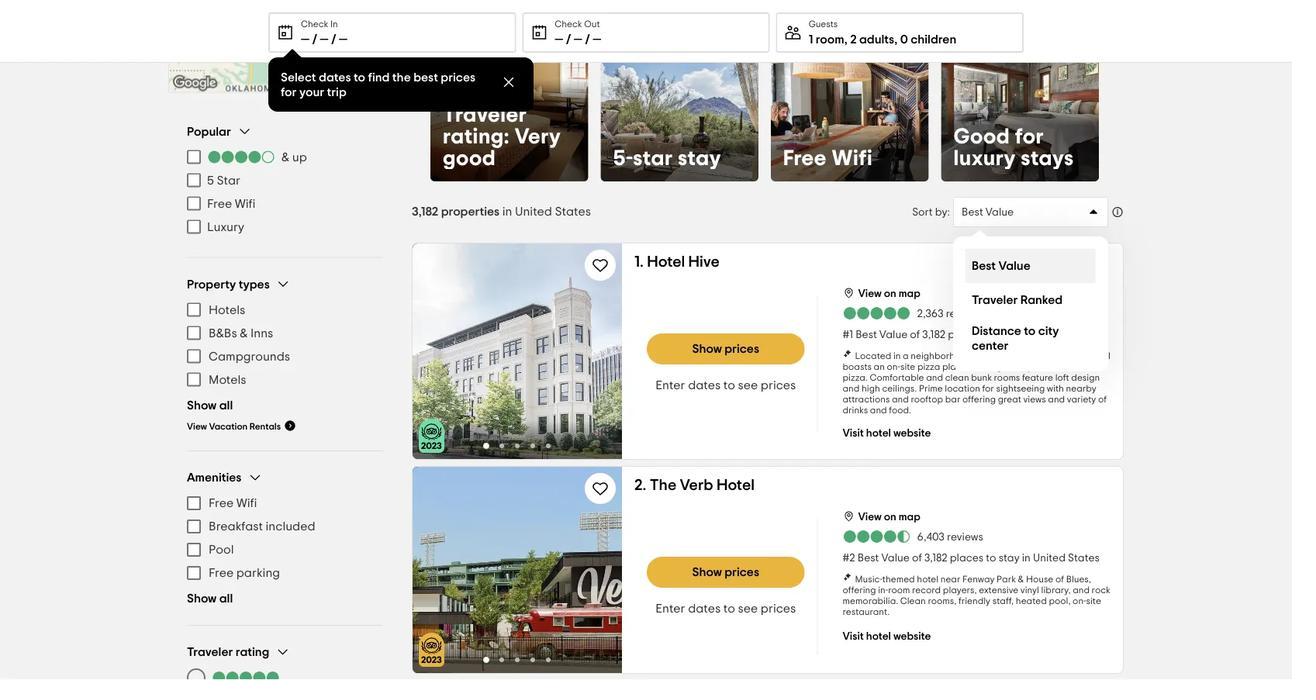 Task type: locate. For each thing, give the bounding box(es) containing it.
2 visit hotel website link from the top
[[843, 628, 931, 644]]

united
[[515, 205, 552, 218], [1031, 330, 1064, 341], [1033, 553, 1066, 564]]

1 visit from the top
[[843, 428, 864, 439]]

2 , from the left
[[895, 33, 898, 46]]

menu containing hotels
[[187, 298, 382, 391]]

check out — / — / —
[[555, 19, 601, 46]]

2 inside guests 1 room , 2 adults , 0 children
[[850, 33, 857, 46]]

1 vertical spatial states
[[1066, 330, 1098, 341]]

best right by:
[[962, 207, 983, 218]]

united up pizzas,
[[1031, 330, 1064, 341]]

1 on from the top
[[884, 289, 897, 299]]

3,182 for 2. the verb hotel
[[925, 553, 948, 564]]

1 show prices from the top
[[692, 343, 759, 355]]

of inside located in a neighborhood famed for tasty pizzas, this hotel boasts an on-site pizza place offering freshly made, delicious pizza. comfortable and clean bunk rooms feature loft design and high ceilings. prime location for sightseeing with nearby attractions and rooftop bar offering great views and variety of drinks and food.
[[1098, 395, 1107, 404]]

reviews
[[946, 309, 983, 320], [947, 532, 984, 543]]

website for hotel hive
[[894, 428, 931, 439]]

save to a trip image
[[591, 256, 610, 275], [591, 479, 610, 498]]

4.0 of 5 bubbles image
[[207, 151, 275, 163]]

1 vertical spatial reviews
[[947, 532, 984, 543]]

sightseeing
[[996, 384, 1045, 393]]

1 vertical spatial places
[[950, 553, 984, 564]]

offering down famed
[[969, 362, 1003, 372]]

show prices button
[[647, 334, 805, 365], [647, 557, 805, 588]]

1 horizontal spatial site
[[1086, 597, 1101, 606]]

0 vertical spatial 2023 link
[[419, 419, 445, 453]]

parking
[[236, 567, 280, 579]]

0 vertical spatial map
[[295, 32, 320, 44]]

website down food. at the bottom of the page
[[894, 428, 931, 439]]

traveler ranked
[[972, 294, 1063, 306]]

show all for free parking
[[187, 593, 233, 605]]

in right properties
[[502, 205, 512, 218]]

property
[[187, 278, 236, 291]]

and inside "music-themed hotel near fenway park & house of blues, offering in-room record players, extensive vinyl library, and rock memorabilia. clean rooms, friendly staff, heated pool, on-site restaurant."
[[1073, 586, 1090, 595]]

show all button down free parking
[[187, 591, 233, 607]]

states
[[555, 205, 591, 218], [1066, 330, 1098, 341], [1068, 553, 1100, 564]]

1 vertical spatial carousel of images figure
[[413, 467, 622, 673]]

& up
[[282, 151, 307, 163]]

hotel
[[1089, 351, 1111, 361], [866, 428, 891, 439], [917, 575, 939, 584], [866, 631, 891, 642]]

stay up park
[[999, 553, 1020, 564]]

& left up
[[282, 151, 290, 163]]

1 see from the top
[[738, 379, 758, 392]]

check left in
[[301, 19, 328, 29]]

2 see from the top
[[738, 603, 758, 615]]

visit hotel website link for 2. the verb hotel
[[843, 628, 931, 644]]

2 on from the top
[[884, 512, 897, 523]]

food.
[[889, 406, 912, 415]]

2 enter dates to see prices from the top
[[656, 603, 796, 615]]

reviews up '# 1 best value of 3,182 places to stay in united states'
[[946, 309, 983, 320]]

value down luxury
[[986, 207, 1014, 218]]

hotel inside located in a neighborhood famed for tasty pizzas, this hotel boasts an on-site pizza place offering freshly made, delicious pizza. comfortable and clean bunk rooms feature loft design and high ceilings. prime location for sightseeing with nearby attractions and rooftop bar offering great views and variety of drinks and food.
[[1089, 351, 1111, 361]]

6,403 reviews button
[[843, 529, 984, 545]]

2 visit from the top
[[843, 631, 864, 642]]

1 vertical spatial #
[[843, 553, 850, 564]]

1 visit hotel website link from the top
[[843, 425, 931, 441]]

inns
[[251, 327, 273, 339]]

offering
[[969, 362, 1003, 372], [963, 395, 996, 404], [843, 586, 876, 595]]

0 vertical spatial visit
[[843, 428, 864, 439]]

2 horizontal spatial traveler
[[972, 294, 1018, 306]]

view on map up 6,403 reviews button
[[858, 512, 921, 523]]

2023 link for 1.
[[419, 419, 445, 453]]

1 vertical spatial hotel
[[717, 478, 755, 493]]

1 vertical spatial on-
[[1073, 597, 1086, 606]]

list box
[[953, 237, 1109, 372]]

1 vertical spatial group
[[187, 277, 382, 432]]

on up 2,363 reviews button
[[884, 289, 897, 299]]

best up the located
[[856, 330, 877, 341]]

site down rock
[[1086, 597, 1101, 606]]

offering down music-
[[843, 586, 876, 595]]

united for 2. the verb hotel
[[1033, 553, 1066, 564]]

all down free parking
[[219, 593, 233, 605]]

value
[[986, 207, 1014, 218], [999, 260, 1031, 272], [880, 330, 908, 341], [882, 553, 910, 564]]

check inside check out — / — / —
[[555, 19, 582, 29]]

1 vertical spatial visit
[[843, 631, 864, 642]]

0 vertical spatial visit hotel website link
[[843, 425, 931, 441]]

0 vertical spatial group
[[187, 124, 382, 239]]

value up a
[[880, 330, 908, 341]]

2023 link
[[419, 419, 445, 453], [419, 633, 445, 667]]

2 show prices button from the top
[[647, 557, 805, 588]]

up
[[292, 151, 307, 163]]

3,182
[[412, 205, 439, 218], [923, 330, 946, 341], [925, 553, 948, 564]]

rating
[[236, 646, 269, 659]]

map inside button
[[295, 32, 320, 44]]

0 vertical spatial united
[[515, 205, 552, 218]]

drinks
[[843, 406, 868, 415]]

places for hotel hive
[[948, 330, 982, 341]]

boasts
[[843, 362, 872, 372]]

1 vertical spatial stay
[[997, 330, 1018, 341]]

2 enter from the top
[[656, 603, 685, 615]]

menu for property types
[[187, 298, 382, 391]]

0 horizontal spatial &
[[240, 327, 248, 339]]

2 / from the left
[[331, 33, 336, 46]]

0 vertical spatial best value
[[962, 207, 1014, 218]]

,
[[845, 33, 848, 46], [895, 33, 898, 46]]

in left a
[[894, 351, 901, 361]]

save to a trip image left 2.
[[591, 479, 610, 498]]

music-
[[855, 575, 883, 584]]

view up select
[[265, 32, 292, 44]]

1 vertical spatial best value
[[972, 260, 1031, 272]]

hotel down food. at the bottom of the page
[[866, 428, 891, 439]]

2 all from the top
[[219, 593, 233, 605]]

3,182 left properties
[[412, 205, 439, 218]]

1 enter dates to see prices from the top
[[656, 379, 796, 392]]

on up 6,403 reviews button
[[884, 512, 897, 523]]

1 up boasts
[[850, 330, 853, 341]]

2 view on map from the top
[[858, 512, 921, 523]]

best up 'traveler ranked'
[[972, 260, 996, 272]]

map up select
[[295, 32, 320, 44]]

view on map button up 6,403 reviews button
[[843, 507, 921, 524]]

1 vertical spatial room
[[888, 586, 910, 595]]

1 show all button from the top
[[187, 398, 233, 413]]

value up 'traveler ranked'
[[999, 260, 1031, 272]]

1 # from the top
[[843, 330, 850, 341]]

best inside 'dropdown button'
[[962, 207, 983, 218]]

2 up music-
[[850, 553, 855, 564]]

0 vertical spatial website
[[894, 428, 931, 439]]

0 vertical spatial places
[[948, 330, 982, 341]]

1 vertical spatial visit hotel website
[[843, 631, 931, 642]]

distance to city center
[[972, 325, 1059, 352]]

0 vertical spatial on-
[[887, 362, 901, 372]]

1 enter from the top
[[656, 379, 685, 392]]

of right variety
[[1098, 395, 1107, 404]]

check left out
[[555, 19, 582, 29]]

3 group from the top
[[187, 470, 382, 607]]

1 vertical spatial on
[[884, 512, 897, 523]]

0 horizontal spatial site
[[901, 362, 916, 372]]

website
[[894, 428, 931, 439], [894, 631, 931, 642]]

0 vertical spatial view on map
[[858, 289, 921, 299]]

1 vertical spatial map
[[899, 289, 921, 299]]

show all button for free parking
[[187, 591, 233, 607]]

1 vertical spatial site
[[1086, 597, 1101, 606]]

check for check in — / — / —
[[301, 19, 328, 29]]

1 vertical spatial show prices
[[692, 566, 759, 579]]

2 save to a trip image from the top
[[591, 479, 610, 498]]

list box containing best value
[[953, 237, 1109, 372]]

property types
[[187, 278, 270, 291]]

visit hotel website link
[[843, 425, 931, 441], [843, 628, 931, 644]]

1 horizontal spatial check
[[555, 19, 582, 29]]

5
[[207, 174, 214, 187]]

1 vertical spatial show all
[[187, 593, 233, 605]]

view up 6,403 reviews button
[[858, 512, 882, 523]]

2 # from the top
[[843, 553, 850, 564]]

1 horizontal spatial &
[[282, 151, 290, 163]]

fenway
[[963, 575, 995, 584]]

1 vertical spatial view on map button
[[843, 507, 921, 524]]

traveler rating group
[[187, 645, 382, 680]]

0 horizontal spatial 1
[[809, 33, 813, 46]]

reviews for the verb hotel
[[947, 532, 984, 543]]

hotel exterior image
[[413, 467, 622, 673]]

1 vertical spatial enter dates to see prices
[[656, 603, 796, 615]]

1 vertical spatial show all button
[[187, 591, 233, 607]]

show all up vacation
[[187, 399, 233, 412]]

1 vertical spatial view on map
[[858, 512, 921, 523]]

rating:
[[443, 126, 510, 147]]

0 vertical spatial on
[[884, 289, 897, 299]]

value inside "list box"
[[999, 260, 1031, 272]]

and up food. at the bottom of the page
[[892, 395, 909, 404]]

menu
[[187, 145, 382, 239], [187, 298, 382, 391], [187, 492, 382, 585]]

1 — from the left
[[301, 33, 309, 46]]

hotel up record
[[917, 575, 939, 584]]

view on map button up 2,363 reviews button
[[843, 284, 921, 301]]

group
[[187, 124, 382, 239], [187, 277, 382, 432], [187, 470, 382, 607]]

1 group from the top
[[187, 124, 382, 239]]

2 vertical spatial stay
[[999, 553, 1020, 564]]

view left vacation
[[187, 422, 207, 431]]

5-star stay
[[613, 147, 722, 169]]

on-
[[887, 362, 901, 372], [1073, 597, 1086, 606]]

best value right by:
[[962, 207, 1014, 218]]

on- right "pool,"
[[1073, 597, 1086, 606]]

hotel right this
[[1089, 351, 1111, 361]]

visit hotel website link down food. at the bottom of the page
[[843, 425, 931, 441]]

0 vertical spatial see
[[738, 379, 758, 392]]

show all down free parking
[[187, 593, 233, 605]]

0 vertical spatial traveler
[[443, 104, 527, 126]]

best up music-
[[858, 553, 879, 564]]

1 vertical spatial free wifi
[[207, 197, 256, 210]]

traveler inside group
[[187, 646, 233, 659]]

motels
[[209, 374, 246, 386]]

group containing property types
[[187, 277, 382, 432]]

show all button for motels
[[187, 398, 233, 413]]

1.
[[635, 254, 644, 270]]

1 vertical spatial traveler
[[972, 294, 1018, 306]]

1 website from the top
[[894, 428, 931, 439]]

1 horizontal spatial on-
[[1073, 597, 1086, 606]]

, left the 0
[[895, 33, 898, 46]]

map for 1. hotel hive
[[899, 289, 921, 299]]

reviews up # 2 best value of 3,182 places to stay in united states
[[947, 532, 984, 543]]

0 vertical spatial room
[[816, 33, 845, 46]]

1 view on map button from the top
[[843, 284, 921, 301]]

traveler inside "list box"
[[972, 294, 1018, 306]]

0 vertical spatial site
[[901, 362, 916, 372]]

stay up famed
[[997, 330, 1018, 341]]

2 vertical spatial free wifi
[[209, 497, 257, 510]]

visit hotel website down "restaurant."
[[843, 631, 931, 642]]

on for 2. the verb hotel
[[884, 512, 897, 523]]

6,403 reviews link
[[843, 529, 984, 545]]

stay for 2. the verb hotel
[[999, 553, 1020, 564]]

show prices button for hive
[[647, 334, 805, 365]]

2 horizontal spatial &
[[1018, 575, 1024, 584]]

2,363 reviews button
[[843, 306, 983, 321]]

1 horizontal spatial 1
[[850, 330, 853, 341]]

vacation
[[209, 422, 248, 431]]

and down blues,
[[1073, 586, 1090, 595]]

2 check from the left
[[555, 19, 582, 29]]

find
[[368, 71, 390, 83]]

1 vertical spatial website
[[894, 631, 931, 642]]

0 vertical spatial 2
[[850, 33, 857, 46]]

1 vertical spatial 1
[[850, 330, 853, 341]]

2 2023 link from the top
[[419, 633, 445, 667]]

room down guests
[[816, 33, 845, 46]]

2 vertical spatial 3,182
[[925, 553, 948, 564]]

1 for best
[[850, 330, 853, 341]]

show
[[692, 343, 722, 355], [187, 399, 217, 412], [692, 566, 722, 579], [187, 593, 217, 605]]

united for 1. hotel hive
[[1031, 330, 1064, 341]]

1 check from the left
[[301, 19, 328, 29]]

visit hotel website down food. at the bottom of the page
[[843, 428, 931, 439]]

2 carousel of images figure from the top
[[413, 467, 622, 673]]

traveler inside traveler rating: very good
[[443, 104, 527, 126]]

best value up 'traveler ranked'
[[972, 260, 1031, 272]]

# up 'memorabilia.'
[[843, 553, 850, 564]]

0 vertical spatial 1
[[809, 33, 813, 46]]

of down 2,363 reviews button
[[910, 330, 920, 341]]

breakfast
[[209, 521, 263, 533]]

1 show all from the top
[[187, 399, 233, 412]]

0 vertical spatial enter dates to see prices
[[656, 379, 796, 392]]

1 2023 link from the top
[[419, 419, 445, 453]]

1 vertical spatial 2023 link
[[419, 633, 445, 667]]

0 vertical spatial show prices button
[[647, 334, 805, 365]]

states for 2. the verb hotel
[[1068, 553, 1100, 564]]

0 vertical spatial menu
[[187, 145, 382, 239]]

show all
[[187, 399, 233, 412], [187, 593, 233, 605]]

of down 6,403 reviews button
[[912, 553, 922, 564]]

united right properties
[[515, 205, 552, 218]]

save to a trip image for 1. hotel hive
[[591, 256, 610, 275]]

map up 2,363 reviews button
[[899, 289, 921, 299]]

1 horizontal spatial hotel
[[717, 478, 755, 493]]

check for check out — / — / —
[[555, 19, 582, 29]]

1 vertical spatial see
[[738, 603, 758, 615]]

carousel of images figure
[[413, 244, 622, 459], [413, 467, 622, 673]]

0 horizontal spatial traveler
[[187, 646, 233, 659]]

2 vertical spatial dates
[[688, 603, 721, 615]]

0 vertical spatial show all button
[[187, 398, 233, 413]]

best value inside "list box"
[[972, 260, 1031, 272]]

map for 2. the verb hotel
[[899, 512, 921, 523]]

show prices button for verb
[[647, 557, 805, 588]]

great
[[998, 395, 1022, 404]]

places up fenway
[[950, 553, 984, 564]]

traveler left rating
[[187, 646, 233, 659]]

view up 5.0 of 5 bubbles. 2,363 reviews element in the right top of the page
[[858, 289, 882, 299]]

1 vertical spatial show prices button
[[647, 557, 805, 588]]

2 vertical spatial states
[[1068, 553, 1100, 564]]

0 vertical spatial free wifi
[[784, 147, 873, 169]]

view on map button for hotel hive
[[843, 284, 921, 301]]

to inside distance to city center
[[1024, 325, 1036, 337]]

star
[[633, 147, 673, 169]]

2 menu from the top
[[187, 298, 382, 391]]

1 visit hotel website from the top
[[843, 428, 931, 439]]

visit hotel website link down "restaurant."
[[843, 628, 931, 644]]

2 vertical spatial map
[[899, 512, 921, 523]]

luxury
[[207, 221, 244, 233]]

views
[[1024, 395, 1046, 404]]

site down a
[[901, 362, 916, 372]]

hotel right verb
[[717, 478, 755, 493]]

best value inside 'dropdown button'
[[962, 207, 1014, 218]]

0 vertical spatial enter
[[656, 379, 685, 392]]

carousel of images figure for 1.
[[413, 244, 622, 459]]

0 horizontal spatial on-
[[887, 362, 901, 372]]

places down 2,363 reviews
[[948, 330, 982, 341]]

for right good
[[1015, 126, 1044, 147]]

best value for "list box" containing best value
[[972, 260, 1031, 272]]

2 vertical spatial menu
[[187, 492, 382, 585]]

2 show all from the top
[[187, 593, 233, 605]]

0 vertical spatial save to a trip image
[[591, 256, 610, 275]]

room down "themed"
[[888, 586, 910, 595]]

—
[[301, 33, 309, 46], [320, 33, 328, 46], [339, 33, 347, 46], [555, 33, 563, 46], [574, 33, 582, 46], [593, 33, 601, 46]]

see
[[738, 379, 758, 392], [738, 603, 758, 615]]

2 website from the top
[[894, 631, 931, 642]]

view on map up 2,363 reviews button
[[858, 289, 921, 299]]

free
[[784, 147, 827, 169], [207, 197, 232, 210], [209, 497, 234, 510], [209, 567, 234, 579]]

stay for 1. hotel hive
[[997, 330, 1018, 341]]

0 vertical spatial &
[[282, 151, 290, 163]]

0
[[900, 33, 908, 46]]

to inside select dates to find the best prices for your trip
[[354, 71, 365, 83]]

traveler up distance at the top of page
[[972, 294, 1018, 306]]

best value
[[962, 207, 1014, 218], [972, 260, 1031, 272]]

restaurant.
[[843, 607, 890, 617]]

save to a trip image left the '1.'
[[591, 256, 610, 275]]

2 vertical spatial offering
[[843, 586, 876, 595]]

rock
[[1092, 586, 1111, 595]]

for down select
[[281, 86, 297, 98]]

1 menu from the top
[[187, 145, 382, 239]]

& inside "music-themed hotel near fenway park & house of blues, offering in-room record players, extensive vinyl library, and rock memorabilia. clean rooms, friendly staff, heated pool, on-site restaurant."
[[1018, 575, 1024, 584]]

visit hotel website for the verb hotel
[[843, 631, 931, 642]]

united up 'house' on the right bottom of page
[[1033, 553, 1066, 564]]

2 left "adults"
[[850, 33, 857, 46]]

traveler
[[443, 104, 527, 126], [972, 294, 1018, 306], [187, 646, 233, 659]]

1 horizontal spatial room
[[888, 586, 910, 595]]

prime
[[919, 384, 943, 393]]

0 vertical spatial stay
[[678, 147, 722, 169]]

places for the verb hotel
[[950, 553, 984, 564]]

neighborhood
[[911, 351, 972, 361]]

1 horizontal spatial ,
[[895, 33, 898, 46]]

prices inside select dates to find the best prices for your trip
[[441, 71, 476, 83]]

2 group from the top
[[187, 277, 382, 432]]

1 vertical spatial dates
[[688, 379, 721, 392]]

free wifi for menu containing free wifi
[[209, 497, 257, 510]]

0 vertical spatial show prices
[[692, 343, 759, 355]]

on- up comfortable
[[887, 362, 901, 372]]

on- inside located in a neighborhood famed for tasty pizzas, this hotel boasts an on-site pizza place offering freshly made, delicious pizza. comfortable and clean bunk rooms feature loft design and high ceilings. prime location for sightseeing with nearby attractions and rooftop bar offering great views and variety of drinks and food.
[[887, 362, 901, 372]]

check inside check in — / — / —
[[301, 19, 328, 29]]

1 vertical spatial wifi
[[235, 197, 256, 210]]

view
[[265, 32, 292, 44], [858, 289, 882, 299], [187, 422, 207, 431], [858, 512, 882, 523]]

stay right star
[[678, 147, 722, 169]]

1 show prices button from the top
[[647, 334, 805, 365]]

verb
[[680, 478, 713, 493]]

best value for best value 'dropdown button'
[[962, 207, 1014, 218]]

1 carousel of images figure from the top
[[413, 244, 622, 459]]

& left inns
[[240, 327, 248, 339]]

1 down guests
[[809, 33, 813, 46]]

3,182 down 2,363
[[923, 330, 946, 341]]

1 save to a trip image from the top
[[591, 256, 610, 275]]

1 vertical spatial all
[[219, 593, 233, 605]]

value up "themed"
[[882, 553, 910, 564]]

and down with in the right of the page
[[1048, 395, 1065, 404]]

located in a neighborhood famed for tasty pizzas, this hotel boasts an on-site pizza place offering freshly made, delicious pizza. comfortable and clean bunk rooms feature loft design and high ceilings. prime location for sightseeing with nearby attractions and rooftop bar offering great views and variety of drinks and food. button
[[843, 349, 1111, 416]]

2 show all button from the top
[[187, 591, 233, 607]]

6,403
[[917, 532, 945, 543]]

show prices for verb
[[692, 566, 759, 579]]

on for 1. hotel hive
[[884, 289, 897, 299]]

5.0 of 5 bubbles. 2,363 reviews element
[[843, 306, 983, 321]]

of up library,
[[1056, 575, 1064, 584]]

2 view on map button from the top
[[843, 507, 921, 524]]

traveler down close image
[[443, 104, 527, 126]]

comfortable
[[870, 373, 924, 382]]

all
[[219, 399, 233, 412], [219, 593, 233, 605]]

wifi for menu containing free wifi
[[236, 497, 257, 510]]

traveler for ranked
[[972, 294, 1018, 306]]

show all button up vacation
[[187, 398, 233, 413]]

amenities
[[187, 472, 242, 484]]

1 vertical spatial save to a trip image
[[591, 479, 610, 498]]

2 vertical spatial group
[[187, 470, 382, 607]]

and up prime
[[926, 373, 943, 382]]

0 horizontal spatial check
[[301, 19, 328, 29]]

3 menu from the top
[[187, 492, 382, 585]]

visit down drinks
[[843, 428, 864, 439]]

1 / from the left
[[312, 33, 317, 46]]

2 vertical spatial &
[[1018, 575, 1024, 584]]

1 vertical spatial &
[[240, 327, 248, 339]]

visit down "restaurant."
[[843, 631, 864, 642]]

bar
[[945, 395, 961, 404]]

show all button
[[187, 398, 233, 413], [187, 591, 233, 607]]

offering down location
[[963, 395, 996, 404]]

view on map
[[858, 289, 921, 299], [858, 512, 921, 523]]

1 all from the top
[[219, 399, 233, 412]]

1 horizontal spatial traveler
[[443, 104, 527, 126]]

good
[[443, 147, 496, 169]]

3,182 down 6,403
[[925, 553, 948, 564]]

breakfast included
[[209, 521, 315, 533]]

map up 6,403 reviews button
[[899, 512, 921, 523]]

# up boasts
[[843, 330, 850, 341]]

4 / from the left
[[585, 33, 590, 46]]

1 vertical spatial visit hotel website link
[[843, 628, 931, 644]]

& up vinyl
[[1018, 575, 1024, 584]]

menu containing free wifi
[[187, 492, 382, 585]]

1 view on map from the top
[[858, 289, 921, 299]]

0 vertical spatial reviews
[[946, 309, 983, 320]]

2 vertical spatial united
[[1033, 553, 1066, 564]]

, left "adults"
[[845, 33, 848, 46]]

0 vertical spatial view on map button
[[843, 284, 921, 301]]

wifi
[[832, 147, 873, 169], [235, 197, 256, 210], [236, 497, 257, 510]]

0 horizontal spatial ,
[[845, 33, 848, 46]]

2 show prices from the top
[[692, 566, 759, 579]]

2 visit hotel website from the top
[[843, 631, 931, 642]]

hotel right the '1.'
[[647, 254, 685, 270]]

1 vertical spatial enter
[[656, 603, 685, 615]]

1 inside guests 1 room , 2 adults , 0 children
[[809, 33, 813, 46]]

wifi for free wifi link
[[832, 147, 873, 169]]

of inside "music-themed hotel near fenway park & house of blues, offering in-room record players, extensive vinyl library, and rock memorabilia. clean rooms, friendly staff, heated pool, on-site restaurant."
[[1056, 575, 1064, 584]]

and
[[926, 373, 943, 382], [843, 384, 860, 393], [892, 395, 909, 404], [1048, 395, 1065, 404], [870, 406, 887, 415], [1073, 586, 1090, 595]]

website down clean
[[894, 631, 931, 642]]

2 vertical spatial traveler
[[187, 646, 233, 659]]

this
[[1072, 351, 1087, 361]]

5-
[[613, 147, 633, 169]]

enter
[[656, 379, 685, 392], [656, 603, 685, 615]]



Task type: describe. For each thing, give the bounding box(es) containing it.
2.
[[635, 478, 646, 493]]

6 — from the left
[[593, 33, 601, 46]]

1 , from the left
[[845, 33, 848, 46]]

with
[[1047, 384, 1064, 393]]

menu containing & up
[[187, 145, 382, 239]]

loft
[[1056, 373, 1070, 382]]

site inside "music-themed hotel near fenway park & house of blues, offering in-room record players, extensive vinyl library, and rock memorabilia. clean rooms, friendly staff, heated pool, on-site restaurant."
[[1086, 597, 1101, 606]]

value inside 'dropdown button'
[[986, 207, 1014, 218]]

ranked
[[1021, 294, 1063, 306]]

reviews for hotel hive
[[946, 309, 983, 320]]

good
[[954, 126, 1010, 147]]

1 vertical spatial offering
[[963, 395, 996, 404]]

rentals
[[250, 422, 281, 431]]

2. the verb hotel
[[635, 478, 755, 493]]

sort
[[912, 207, 933, 218]]

4 — from the left
[[555, 33, 563, 46]]

memorabilia.
[[843, 597, 898, 606]]

located in a neighborhood famed for tasty pizzas, this hotel boasts an on-site pizza place offering freshly made, delicious pizza. comfortable and clean bunk rooms feature loft design and high ceilings. prime location for sightseeing with nearby attractions and rooftop bar offering great views and variety of drinks and food.
[[843, 351, 1111, 415]]

visit hotel website link for 1. hotel hive
[[843, 425, 931, 441]]

hotel down "restaurant."
[[866, 631, 891, 642]]

your
[[299, 86, 324, 98]]

variety
[[1067, 395, 1096, 404]]

in up tasty
[[1020, 330, 1029, 341]]

trip
[[327, 86, 347, 98]]

for inside select dates to find the best prices for your trip
[[281, 86, 297, 98]]

types
[[239, 278, 270, 291]]

themed
[[883, 575, 915, 584]]

see for 1. hotel hive
[[738, 379, 758, 392]]

traveler rating: very good
[[443, 104, 561, 169]]

all for free parking
[[219, 593, 233, 605]]

delicious
[[1064, 362, 1102, 372]]

carousel of images figure for 2.
[[413, 467, 622, 673]]

for down 'bunk'
[[982, 384, 994, 393]]

free wifi for free wifi link
[[784, 147, 873, 169]]

nearby
[[1066, 384, 1097, 393]]

check in — / — / —
[[301, 19, 347, 46]]

hotel inside "music-themed hotel near fenway park & house of blues, offering in-room record players, extensive vinyl library, and rock memorabilia. clean rooms, friendly staff, heated pool, on-site restaurant."
[[917, 575, 939, 584]]

visit for 2. the verb hotel
[[843, 631, 864, 642]]

enter dates to see prices for verb
[[656, 603, 796, 615]]

dates for 2. the verb hotel
[[688, 603, 721, 615]]

for inside good for luxury stays
[[1015, 126, 1044, 147]]

room inside guests 1 room , 2 adults , 0 children
[[816, 33, 845, 46]]

a
[[903, 351, 909, 361]]

on- inside "music-themed hotel near fenway park & house of blues, offering in-room record players, extensive vinyl library, and rock memorabilia. clean rooms, friendly staff, heated pool, on-site restaurant."
[[1073, 597, 1086, 606]]

guests 1 room , 2 adults , 0 children
[[809, 19, 957, 46]]

free parking
[[209, 567, 280, 579]]

site inside located in a neighborhood famed for tasty pizzas, this hotel boasts an on-site pizza place offering freshly made, delicious pizza. comfortable and clean bunk rooms feature loft design and high ceilings. prime location for sightseeing with nearby attractions and rooftop bar offering great views and variety of drinks and food.
[[901, 362, 916, 372]]

save to a trip image for 2. the verb hotel
[[591, 479, 610, 498]]

1. hotel hive
[[635, 254, 720, 270]]

pizzas,
[[1041, 351, 1070, 361]]

view on map for hotel hive
[[858, 289, 921, 299]]

5-star stay link
[[601, 24, 759, 182]]

music-themed hotel near fenway park & house of blues, offering in-room record players, extensive vinyl library, and rock memorabilia. clean rooms, friendly staff, heated pool, on-site restaurant.
[[843, 575, 1111, 617]]

staff,
[[993, 597, 1014, 606]]

3,182 properties in united states
[[412, 205, 591, 218]]

0 horizontal spatial hotel
[[647, 254, 685, 270]]

good for luxury stays link
[[941, 24, 1099, 182]]

1 vertical spatial 2
[[850, 553, 855, 564]]

good for luxury stays
[[954, 126, 1074, 169]]

pizza
[[918, 362, 940, 372]]

adults
[[860, 33, 895, 46]]

view on map for the verb hotel
[[858, 512, 921, 523]]

clean
[[901, 597, 926, 606]]

made,
[[1035, 362, 1062, 372]]

place
[[942, 362, 967, 372]]

visit for 1. hotel hive
[[843, 428, 864, 439]]

b&bs & inns
[[209, 327, 273, 339]]

freshly
[[1005, 362, 1033, 372]]

players,
[[943, 586, 977, 595]]

campgrounds
[[209, 350, 290, 363]]

show prices for hive
[[692, 343, 759, 355]]

2023 link for 2.
[[419, 633, 445, 667]]

in up 'house' on the right bottom of page
[[1022, 553, 1031, 564]]

children
[[911, 33, 957, 46]]

5 star
[[207, 174, 241, 187]]

clean
[[945, 373, 969, 382]]

2 — from the left
[[320, 33, 328, 46]]

5.0 of 5 bubbles image
[[212, 672, 280, 680]]

5 — from the left
[[574, 33, 582, 46]]

pool
[[209, 544, 234, 556]]

blues,
[[1066, 575, 1091, 584]]

traveler rating: very good link
[[431, 24, 588, 182]]

free wifi link
[[771, 24, 929, 182]]

the
[[650, 478, 677, 493]]

traveler rating
[[187, 646, 269, 659]]

by:
[[935, 207, 950, 218]]

select dates to find the best prices for your trip
[[281, 71, 476, 98]]

3 / from the left
[[566, 33, 571, 46]]

# for 2. the verb hotel
[[843, 553, 850, 564]]

high
[[862, 384, 880, 393]]

view map button
[[238, 23, 332, 53]]

traveler for rating
[[187, 646, 233, 659]]

0 vertical spatial 3,182
[[412, 205, 439, 218]]

# 2 best value of 3,182 places to stay in united states
[[843, 553, 1100, 564]]

0 vertical spatial offering
[[969, 362, 1003, 372]]

extensive
[[979, 586, 1019, 595]]

0 vertical spatial states
[[555, 205, 591, 218]]

2,363 reviews
[[917, 309, 983, 320]]

close image
[[501, 74, 517, 90]]

menu for amenities
[[187, 492, 382, 585]]

visit hotel website for hotel hive
[[843, 428, 931, 439]]

stays
[[1021, 147, 1074, 169]]

rooftop
[[911, 395, 943, 404]]

show all for motels
[[187, 399, 233, 412]]

dates inside select dates to find the best prices for your trip
[[319, 71, 351, 83]]

4.5 of 5 bubbles. 6,403 reviews element
[[843, 529, 984, 545]]

group containing popular
[[187, 124, 382, 239]]

an
[[874, 362, 885, 372]]

traveler for rating:
[[443, 104, 527, 126]]

located
[[855, 351, 892, 361]]

room inside "music-themed hotel near fenway park & house of blues, offering in-room record players, extensive vinyl library, and rock memorabilia. clean rooms, friendly staff, heated pool, on-site restaurant."
[[888, 586, 910, 595]]

view inside button
[[265, 32, 292, 44]]

enter for the
[[656, 603, 685, 615]]

luxury
[[954, 147, 1016, 169]]

very
[[515, 126, 561, 147]]

the
[[392, 71, 411, 83]]

all for motels
[[219, 399, 233, 412]]

near
[[941, 575, 961, 584]]

in
[[330, 19, 338, 29]]

hive
[[689, 254, 720, 270]]

3,182 for 1. hotel hive
[[923, 330, 946, 341]]

view map
[[265, 32, 320, 44]]

enter dates to see prices for hive
[[656, 379, 796, 392]]

view on map button for the verb hotel
[[843, 507, 921, 524]]

center
[[972, 339, 1009, 352]]

for up freshly
[[1004, 351, 1015, 361]]

dates for 1. hotel hive
[[688, 379, 721, 392]]

and down pizza. on the right
[[843, 384, 860, 393]]

in inside located in a neighborhood famed for tasty pizzas, this hotel boasts an on-site pizza place offering freshly made, delicious pizza. comfortable and clean bunk rooms feature loft design and high ceilings. prime location for sightseeing with nearby attractions and rooftop bar offering great views and variety of drinks and food.
[[894, 351, 901, 361]]

feature
[[1022, 373, 1054, 382]]

design
[[1072, 373, 1100, 382]]

guests
[[809, 19, 838, 29]]

friendly
[[959, 597, 991, 606]]

heated
[[1016, 597, 1047, 606]]

group containing amenities
[[187, 470, 382, 607]]

out
[[584, 19, 600, 29]]

states for 1. hotel hive
[[1066, 330, 1098, 341]]

enter for hotel
[[656, 379, 685, 392]]

view vacation rentals link
[[187, 419, 296, 432]]

music-themed hotel near fenway park & house of blues, offering in-room record players, extensive vinyl library, and rock memorabilia. clean rooms, friendly staff, heated pool, on-site restaurant. button
[[843, 573, 1111, 618]]

best inside "list box"
[[972, 260, 996, 272]]

6,403 reviews
[[917, 532, 984, 543]]

view vacation rentals
[[187, 422, 281, 431]]

sort by:
[[912, 207, 950, 218]]

1 for room
[[809, 33, 813, 46]]

3 — from the left
[[339, 33, 347, 46]]

house
[[1026, 575, 1054, 584]]

# for 1. hotel hive
[[843, 330, 850, 341]]

website for the verb hotel
[[894, 631, 931, 642]]

see for 2. the verb hotel
[[738, 603, 758, 615]]

2,363
[[917, 309, 944, 320]]

and down 'attractions'
[[870, 406, 887, 415]]

offering inside "music-themed hotel near fenway park & house of blues, offering in-room record players, extensive vinyl library, and rock memorabilia. clean rooms, friendly staff, heated pool, on-site restaurant."
[[843, 586, 876, 595]]

pizza.
[[843, 373, 868, 382]]

rooms,
[[928, 597, 957, 606]]

included
[[266, 521, 315, 533]]



Task type: vqa. For each thing, say whether or not it's contained in the screenshot.
my
no



